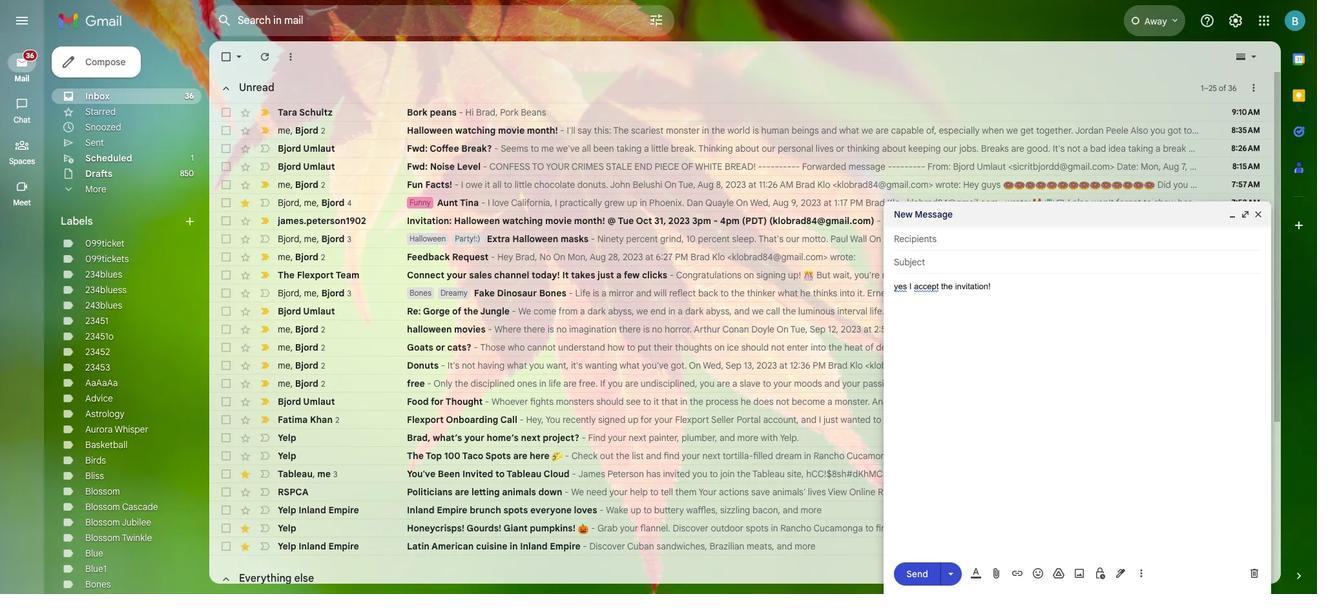 Task type: vqa. For each thing, say whether or not it's contained in the screenshot.


Task type: locate. For each thing, give the bounding box(es) containing it.
11 cell from the top
[[1225, 432, 1271, 445]]

need up invitation!
[[972, 270, 993, 281]]

0 horizontal spatial discover
[[590, 541, 626, 553]]

were
[[952, 414, 972, 426], [1244, 414, 1264, 426]]

monster
[[666, 125, 700, 136]]

data right "customize" at the right bottom of the page
[[1111, 469, 1129, 480]]

chat heading
[[0, 115, 44, 125]]

2 vertical spatial 1
[[191, 153, 194, 163]]

row up - i love california, i practically grew up in phoenix. dan quayle on wed, aug 9, 2023 at 1:17 pm brad klo <klobrad84@gmail.com> wrote: at the top of page
[[209, 176, 1318, 194]]

2 horizontal spatial 36
[[1229, 83, 1238, 93]]

flexport left team
[[297, 270, 334, 281]]

1 vertical spatial bjord , me , bjord 3
[[278, 287, 352, 299]]

1 horizontal spatial 12,
[[1043, 342, 1054, 354]]

1 fwd: from the top
[[407, 143, 428, 154]]

1 horizontal spatial can
[[1112, 487, 1127, 498]]

flexport up brad, what's your home's next project? - find your next painter, plumber, and more with yelp. ͏ ͏ ͏ ͏ ͏ ͏ ͏ ͏ ͏ ͏ ͏ ͏ ͏ ͏ ͏ ͏ ͏ ͏ ͏ ͏ ͏ ͏ ͏ ͏ ͏ ͏ ͏ ͏ ͏ ͏ ͏ ͏ ͏ ͏ ͏ ͏ ͏ ͏ ͏ ͏ ͏ ͏ ͏ ͏ ͏ ͏ ͏ ͏ ͏ ͏ ͏ ͏ ͏ ͏ ͏ ͏ ͏ ͏ ͏ ͏ ͏ ͏ ͏ ͏ ͏ ͏ ͏ ͏ ͏ ͏ ͏ ͏ ͏ ͏
[[676, 414, 710, 426]]

john
[[610, 179, 631, 191]]

17 cell from the top
[[1225, 540, 1271, 553]]

2 halloween from the left
[[1210, 324, 1252, 335]]

row up sleep.
[[209, 212, 1271, 230]]

is down come
[[548, 324, 554, 335]]

1 vertical spatial rancho
[[781, 523, 812, 535]]

just left wanted
[[824, 414, 839, 426]]

process
[[706, 396, 739, 408]]

0 vertical spatial has
[[647, 469, 661, 480]]

has left the invited
[[647, 469, 661, 480]]

0 vertical spatial back
[[699, 288, 719, 299]]

settings image
[[1229, 13, 1244, 28]]

100
[[445, 451, 461, 462]]

4 cell from the top
[[1225, 305, 1271, 318]]

up right wake
[[631, 505, 642, 516]]

0 horizontal spatial taking
[[617, 143, 642, 154]]

in right readings
[[1143, 360, 1150, 372]]

hey up an
[[996, 360, 1012, 372]]

your left favorite on the bottom right of page
[[1156, 324, 1174, 335]]

peterson down hello
[[1131, 306, 1167, 317]]

and down "seller"
[[720, 432, 736, 444]]

13 row from the top
[[209, 321, 1287, 339]]

keeping
[[909, 143, 941, 154]]

unread tab panel
[[209, 72, 1318, 556]]

up for wake
[[631, 505, 642, 516]]

0 horizontal spatial percent
[[626, 233, 658, 245]]

insert files using drive image
[[1053, 567, 1066, 580]]

2 me , bjord 2 from the top
[[278, 179, 325, 190]]

up!
[[789, 270, 801, 281]]

find up the invited
[[664, 451, 680, 462]]

🍩 image
[[1015, 180, 1025, 191], [1091, 180, 1101, 191], [1112, 180, 1123, 191], [1123, 180, 1134, 191]]

blossom up blossom twinkle link
[[85, 517, 120, 529]]

1 horizontal spatial james
[[1101, 306, 1128, 317]]

blossom for blossom jubilee
[[85, 517, 120, 529]]

pop out image
[[1241, 209, 1251, 220]]

row
[[209, 103, 1271, 122], [209, 122, 1318, 140], [209, 140, 1277, 158], [209, 158, 1318, 176], [209, 176, 1318, 194], [209, 194, 1276, 212], [209, 212, 1271, 230], [209, 230, 1271, 248], [209, 248, 1271, 266], [209, 266, 1318, 284], [209, 284, 1318, 302], [209, 302, 1318, 321], [209, 321, 1287, 339], [209, 339, 1293, 357], [209, 357, 1271, 375], [209, 375, 1271, 393], [209, 393, 1271, 411], [209, 411, 1298, 429], [209, 429, 1271, 447], [209, 447, 1271, 465], [209, 465, 1318, 483], [209, 483, 1318, 502], [209, 502, 1271, 520], [209, 520, 1271, 538], [209, 538, 1271, 556]]

0 horizontal spatial little
[[515, 179, 532, 191]]

wake
[[606, 505, 629, 516]]

1 horizontal spatial back
[[1129, 396, 1149, 408]]

4 yelp from the top
[[278, 523, 296, 535]]

2 horizontal spatial flexport
[[676, 414, 710, 426]]

14 cell from the top
[[1225, 486, 1271, 499]]

insert signature image
[[1115, 567, 1128, 580]]

and down the clicks
[[636, 288, 652, 299]]

me , bjord 2 for goats
[[278, 342, 325, 353]]

cell for politicians are letting animals down - we need your help to tell them your actions save animals' lives view online rspca donate politicians are letting animals down – you can help stop them the uk government has dropp
[[1225, 486, 1271, 499]]

3 blossom from the top
[[85, 517, 120, 529]]

break
[[1164, 143, 1187, 154]]

3 cell from the top
[[1225, 287, 1271, 300]]

a right from
[[580, 306, 585, 317]]

23 row from the top
[[209, 502, 1271, 520]]

re: left 'n'
[[1299, 161, 1312, 173]]

13,
[[744, 360, 755, 372], [1022, 378, 1033, 390]]

animals
[[502, 487, 536, 498], [1028, 487, 1060, 498]]

everything else button
[[213, 567, 319, 592]]

🍩 image
[[1004, 180, 1015, 191], [1025, 180, 1036, 191], [1036, 180, 1047, 191], [1047, 180, 1058, 191], [1058, 180, 1069, 191], [1069, 180, 1080, 191], [1080, 180, 1091, 191], [1101, 180, 1112, 191], [1134, 180, 1145, 191], [1145, 180, 1156, 191]]

aug left 29,
[[963, 288, 979, 299]]

the left team
[[278, 270, 295, 281]]

lives up forwarded
[[816, 143, 834, 154]]

0 horizontal spatial re:
[[407, 306, 421, 317]]

bones down today!
[[539, 288, 567, 299]]

tableau , me 3
[[278, 468, 338, 480]]

free
[[407, 378, 425, 390]]

2 blossom from the top
[[85, 502, 120, 513]]

tina
[[460, 197, 479, 209]]

will right the abyss
[[1092, 396, 1105, 408]]

idea
[[1109, 143, 1127, 154]]

monsters
[[556, 396, 594, 408]]

refresh image
[[259, 50, 271, 63]]

hcc!$8sh#dkhmc.
[[807, 469, 886, 480]]

blue
[[85, 548, 103, 560]]

attach files image
[[991, 567, 1004, 580]]

0 vertical spatial or
[[837, 143, 845, 154]]

brad, for hey
[[516, 251, 538, 263]]

james down check
[[579, 469, 606, 480]]

navigation containing mail
[[0, 41, 45, 595]]

won't
[[1092, 197, 1115, 209]]

thinking
[[848, 143, 880, 154]]

cell for latin american cuisine in inland empire - discover cuban sandwiches, brazilian meats, and more ͏ ͏ ͏ ͏ ͏ ͏ ͏ ͏ ͏ ͏ ͏ ͏ ͏ ͏ ͏ ͏ ͏ ͏ ͏ ͏ ͏ ͏ ͏ ͏ ͏ ͏ ͏ ͏ ͏ ͏ ͏ ͏ ͏ ͏ ͏ ͏ ͏ ͏ ͏ ͏ ͏ ͏ ͏ ͏ ͏ ͏ ͏ ͏ ͏ ͏ ͏ ͏ ͏ ͏ ͏ ͏ ͏ ͏ ͏ ͏ ͏ ͏ ͏ ͏ ͏ ͏ ͏ ͏ ͏ ͏ ͏ ͏ ͏ ͏
[[1225, 540, 1271, 553]]

particular
[[1062, 414, 1102, 426]]

1 vertical spatial 1
[[1283, 125, 1286, 136]]

beans
[[521, 107, 546, 118]]

on up "enough"
[[967, 378, 979, 390]]

2 cell from the top
[[1225, 251, 1271, 264]]

on up kazantzakis on the right bottom of page
[[929, 288, 941, 299]]

a left the few on the top of the page
[[617, 270, 622, 281]]

3 down 'fatima khan 2'
[[333, 470, 338, 479]]

rancho
[[814, 451, 845, 462], [781, 523, 812, 535]]

and
[[873, 396, 889, 408]]

no down from
[[557, 324, 567, 335]]

0 horizontal spatial them
[[676, 487, 697, 498]]

the inside message body text box
[[942, 282, 953, 292]]

flexport
[[297, 270, 334, 281], [407, 414, 444, 426], [676, 414, 710, 426]]

3 inside tableau , me 3
[[333, 470, 338, 479]]

2 bjord , me , bjord 3 from the top
[[278, 287, 352, 299]]

20 row from the top
[[209, 447, 1271, 465]]

row containing rspca
[[209, 483, 1318, 502]]

, for 15th row from the bottom
[[300, 287, 302, 299]]

2 yelp from the top
[[278, 451, 296, 462]]

down down "customize" at the right bottom of the page
[[1062, 487, 1084, 498]]

2 no from the left
[[652, 324, 663, 335]]

for
[[1266, 288, 1278, 299], [1195, 360, 1207, 372], [431, 396, 444, 408], [641, 414, 653, 426]]

1 vertical spatial yelp inland empire
[[278, 541, 359, 553]]

6 me , bjord 2 from the top
[[278, 360, 325, 371]]

were right with,
[[1244, 414, 1264, 426]]

10 row from the top
[[209, 266, 1318, 284]]

0 horizontal spatial just
[[598, 270, 614, 281]]

2 vertical spatial or
[[1233, 414, 1241, 426]]

1 vertical spatial movie
[[545, 215, 572, 227]]

36 up mail at the left top of page
[[26, 51, 34, 60]]

invitation: halloween watching movie month! @ tue oct 31, 2023 3pm - 4pm (pdt) (klobrad84@gmail.com) -
[[407, 215, 884, 227]]

insert link ‪(⌘k)‬ image
[[1012, 567, 1024, 580]]

🎃 image
[[578, 524, 589, 535]]

more send options image
[[945, 568, 958, 581]]

1 bjord , me , bjord 3 from the top
[[278, 233, 352, 245]]

4 blossom from the top
[[85, 533, 120, 544]]

creating
[[1258, 270, 1292, 281]]

8 🍩 image from the left
[[1101, 180, 1112, 191]]

1 row from the top
[[209, 103, 1271, 122]]

5 cell from the top
[[1225, 323, 1271, 336]]

donuts - it's not having what you want, it's wanting what you've got. on wed, sep 13, 2023 at 12:36 pm brad klo <klobrad84@gmail.com> wrote: hey can i have some palm readings in exchange for
[[407, 360, 1207, 372]]

disciplined
[[471, 378, 515, 390]]

1 horizontal spatial movie
[[545, 215, 572, 227]]

1 yelp from the top
[[278, 432, 296, 444]]

2 taking from the left
[[1129, 143, 1154, 154]]

yelp inland empire for inland empire brunch spots everyone loves
[[278, 505, 359, 516]]

3 me , bjord 2 from the top
[[278, 251, 325, 263]]

1 horizontal spatial 36
[[185, 91, 194, 101]]

blossom for blossom twinkle
[[85, 533, 120, 544]]

0 vertical spatial james
[[1101, 306, 1128, 317]]

minimize image
[[1228, 209, 1238, 220]]

<klobrad84@gmail.com
[[1139, 378, 1235, 390]]

on up "4pm"
[[737, 197, 749, 209]]

bones
[[539, 288, 567, 299], [410, 288, 432, 298], [85, 579, 111, 591]]

a left break
[[1156, 143, 1161, 154]]

0 vertical spatial watching
[[455, 125, 496, 136]]

doughn
[[1287, 179, 1318, 191]]

2 horizontal spatial there
[[1030, 414, 1052, 426]]

2 fwd: from the top
[[407, 161, 428, 173]]

brad, what's your home's next project? - find your next painter, plumber, and more with yelp. ͏ ͏ ͏ ͏ ͏ ͏ ͏ ͏ ͏ ͏ ͏ ͏ ͏ ͏ ͏ ͏ ͏ ͏ ͏ ͏ ͏ ͏ ͏ ͏ ͏ ͏ ͏ ͏ ͏ ͏ ͏ ͏ ͏ ͏ ͏ ͏ ͏ ͏ ͏ ͏ ͏ ͏ ͏ ͏ ͏ ͏ ͏ ͏ ͏ ͏ ͏ ͏ ͏ ͏ ͏ ͏ ͏ ͏ ͏ ͏ ͏ ͏ ͏ ͏ ͏ ͏ ͏ ͏ ͏ ͏ ͏ ͏ ͏ ͏
[[407, 432, 971, 444]]

i right then.
[[1275, 143, 1277, 154]]

pm
[[851, 197, 864, 209], [982, 233, 995, 245], [675, 251, 689, 263], [895, 324, 908, 335], [1108, 342, 1121, 354], [813, 360, 826, 372], [1086, 378, 1099, 390]]

know??
[[1191, 179, 1222, 191]]

099ticket link
[[85, 238, 125, 249]]

crimes
[[572, 161, 604, 173]]

2 animals from the left
[[1028, 487, 1060, 498]]

just down 28,
[[598, 270, 614, 281]]

1 for 1 – 25 of 36
[[1202, 83, 1204, 93]]

<klobrad84@gmail.com> up the nietzsche
[[948, 324, 1048, 335]]

navigation
[[0, 41, 45, 595]]

been
[[594, 143, 615, 154]]

099ticket
[[85, 238, 125, 249]]

movies?
[[1254, 324, 1287, 335]]

🎊 image
[[804, 271, 815, 282]]

or left thinking
[[837, 143, 845, 154]]

0 horizontal spatial about
[[736, 143, 760, 154]]

0 horizontal spatial 36
[[26, 51, 34, 60]]

me , bjord 2 for halloween
[[278, 323, 325, 335]]

brad
[[796, 179, 816, 191], [866, 197, 885, 209], [998, 233, 1017, 245], [691, 251, 710, 263], [1067, 288, 1086, 299], [911, 324, 930, 335], [1123, 342, 1143, 354], [829, 360, 848, 372], [1102, 378, 1121, 390]]

aurora whisper link
[[85, 424, 149, 436]]

14 row from the top
[[209, 339, 1293, 357]]

1 vertical spatial will
[[1092, 396, 1105, 408]]

2 horizontal spatial wed,
[[981, 378, 1002, 390]]

0 horizontal spatial mon,
[[568, 251, 588, 263]]

halloween down <james.peterson1902@gmail.com>
[[1210, 324, 1252, 335]]

2 inside 'fatima khan 2'
[[335, 415, 340, 425]]

5 yelp from the top
[[278, 541, 296, 553]]

we up thinking
[[862, 125, 874, 136]]

cell for you've been invited to tableau cloud - james peterson has invited you to join the tableau site, hcc!$8sh#dkhmc. interact with data to inform your decisions. customize data visualizations to answer your questions. share
[[1225, 468, 1271, 481]]

1 horizontal spatial no
[[652, 324, 663, 335]]

18 row from the top
[[209, 411, 1298, 429]]

1 vertical spatial more
[[801, 505, 822, 516]]

at left 4:19
[[1079, 342, 1087, 354]]

11 row from the top
[[209, 284, 1318, 302]]

9 row from the top
[[209, 248, 1271, 266]]

1 vertical spatial with
[[922, 469, 939, 480]]

0 vertical spatial you
[[938, 270, 953, 281]]

2 for feedback request - hey brad, no on mon, aug 28, 2023 at 6:27 pm brad klo <klobrad84@gmail.com> wrote:
[[321, 252, 325, 262]]

a
[[644, 143, 649, 154], [1084, 143, 1089, 154], [1156, 143, 1161, 154], [617, 270, 622, 281], [1315, 270, 1318, 281], [602, 288, 607, 299], [580, 306, 585, 317], [678, 306, 683, 317], [733, 378, 738, 390], [828, 396, 833, 408], [1054, 414, 1059, 426]]

None checkbox
[[220, 142, 233, 155], [220, 160, 233, 173], [220, 178, 233, 191], [220, 215, 233, 228], [220, 233, 233, 246], [220, 251, 233, 264], [220, 269, 233, 282], [220, 287, 233, 300], [220, 359, 233, 372], [220, 396, 233, 408], [220, 414, 233, 427], [220, 450, 233, 463], [220, 468, 233, 481], [220, 504, 233, 517], [220, 142, 233, 155], [220, 160, 233, 173], [220, 178, 233, 191], [220, 215, 233, 228], [220, 233, 233, 246], [220, 251, 233, 264], [220, 269, 233, 282], [220, 287, 233, 300], [220, 359, 233, 372], [220, 396, 233, 408], [220, 414, 233, 427], [220, 450, 233, 463], [220, 468, 233, 481], [220, 504, 233, 517]]

not up account,
[[776, 396, 790, 408]]

1 vertical spatial it's
[[448, 360, 460, 372]]

the down subject:
[[1271, 179, 1285, 191]]

2 horizontal spatial mon,
[[1142, 161, 1162, 173]]

re: left gorge
[[407, 306, 421, 317]]

2 yelp inland empire from the top
[[278, 541, 359, 553]]

yelp inland empire for latin american cuisine in inland empire
[[278, 541, 359, 553]]

, for 16th row
[[291, 378, 293, 389]]

21 row from the top
[[209, 465, 1318, 483]]

inland down giant
[[520, 541, 548, 553]]

1 vertical spatial should
[[597, 396, 624, 408]]

bliss
[[85, 471, 104, 482]]

been
[[438, 469, 460, 480]]

0 vertical spatial of
[[1220, 83, 1227, 93]]

15 cell from the top
[[1225, 504, 1271, 517]]

1 vertical spatial 12,
[[1043, 342, 1054, 354]]

has down questions. on the bottom right
[[1277, 487, 1292, 498]]

tab list
[[1282, 41, 1318, 548]]

brad down 10
[[691, 251, 710, 263]]

1 vertical spatial find
[[876, 523, 892, 535]]

oct
[[636, 215, 653, 227], [1241, 270, 1255, 280]]

bones link
[[85, 579, 111, 591]]

letting up brunch
[[472, 487, 500, 498]]

1 bjord umlaut from the top
[[278, 143, 335, 154]]

find
[[589, 432, 606, 444]]

2 row from the top
[[209, 122, 1318, 140]]

1 me , bjord 2 from the top
[[278, 124, 325, 136]]

Search in mail text field
[[238, 14, 613, 27]]

row up join at the bottom of the page
[[209, 447, 1271, 465]]

next up "list"
[[629, 432, 647, 444]]

2
[[1306, 125, 1311, 136], [321, 126, 325, 135], [321, 180, 325, 190], [321, 252, 325, 262], [321, 325, 325, 334], [321, 343, 325, 353], [321, 361, 325, 371], [321, 379, 325, 389], [335, 415, 340, 425]]

up for signed
[[628, 414, 639, 426]]

unread
[[239, 81, 275, 94]]

10 🍩 image from the left
[[1145, 180, 1156, 191]]

2 bjord umlaut from the top
[[278, 161, 335, 173]]

free - only the disciplined ones in life are free. if you are undisciplined, you are a slave to your moods and your passions. eliud kipchoge on wed, sep 13, 2023 at 1:58 pm brad klo <klobrad84@gmail.com
[[407, 378, 1235, 390]]

0 horizontal spatial or
[[436, 342, 445, 354]]

1 vertical spatial it
[[654, 396, 659, 408]]

7 me , bjord 2 from the top
[[278, 378, 325, 389]]

5 me , bjord 2 from the top
[[278, 342, 325, 353]]

pm right 4:19
[[1108, 342, 1121, 354]]

row down actions
[[209, 502, 1271, 520]]

invited
[[463, 469, 494, 480]]

tableau
[[278, 468, 313, 480], [507, 469, 542, 480], [753, 469, 785, 480]]

, for 20th row from the bottom
[[300, 197, 302, 208]]

little up piece
[[652, 143, 669, 154]]

you've
[[642, 360, 669, 372]]

2 for halloween movies - where there is no imagination there is no horror. arthur conan doyle on tue, sep 12, 2023 at 2:50 pm brad klo <klobrad84@gmail.com> wrote: hey guys what are your favorite halloween movies?
[[321, 325, 325, 334]]

in right dream
[[805, 451, 812, 462]]

0 vertical spatial brad,
[[476, 107, 498, 118]]

pm up free - only the disciplined ones in life are free. if you are undisciplined, you are a slave to your moods and your passions. eliud kipchoge on wed, sep 13, 2023 at 1:58 pm brad klo <klobrad84@gmail.com at the bottom of the page
[[813, 360, 826, 372]]

0 vertical spatial more
[[738, 432, 759, 444]]

0 horizontal spatial back
[[699, 288, 719, 299]]

- grab your flannel. discover outdoor spots in rancho cucamonga to find fall's freshest harvest.͏ ͏ ͏ ͏ ͏ ͏͏ ͏ ͏ ͏ ͏ ͏͏ ͏ ͏ ͏ ͏ ͏͏ ͏ ͏ ͏ ͏ ͏͏ ͏ ͏ ͏ ͏ ͏͏ ͏ ͏ ͏ ͏ ͏͏ ͏ ͏ ͏ ͏ ͏͏ ͏ ͏ ͏ ͏ ͏͏ ͏ ͏ ͏ ͏ ͏͏ ͏
[[589, 523, 1093, 535]]

0 horizontal spatial brad,
[[407, 432, 431, 444]]

22 row from the top
[[209, 483, 1318, 502]]

5 row from the top
[[209, 176, 1318, 194]]

bjord , me , bjord 3 for fake dinosaur bones - life is a mirror and will reflect back to the thinker what he thinks into it. ernest holmes on tue, aug 29, 2023 at 11:40 am brad klo <klobrad84@gmail.com> wrote: thanks for the tip. o
[[278, 287, 352, 299]]

0 horizontal spatial data
[[942, 469, 960, 480]]

did
[[1158, 179, 1172, 191]]

2 horizontal spatial 1
[[1283, 125, 1286, 136]]

mail heading
[[0, 74, 44, 84]]

labels heading
[[61, 215, 184, 228]]

and down the animals'
[[783, 505, 799, 516]]

spots up giant
[[504, 505, 528, 516]]

4 🍩 image from the left
[[1123, 180, 1134, 191]]

into left it.
[[840, 288, 856, 299]]

fall's
[[894, 523, 915, 535]]

halloween down bork
[[407, 125, 453, 136]]

favorite
[[1176, 324, 1208, 335]]

1 horizontal spatial rspca
[[878, 487, 907, 498]]

10 cell from the top
[[1225, 414, 1271, 427]]

klo down kazantzakis on the right bottom of page
[[932, 324, 945, 335]]

0 horizontal spatial have
[[1036, 360, 1056, 372]]

2 about from the left
[[883, 143, 907, 154]]

0 horizontal spatial 1
[[191, 153, 194, 163]]

what up readings
[[1118, 324, 1138, 335]]

ones
[[517, 378, 537, 390]]

0 vertical spatial 1
[[1202, 83, 1204, 93]]

13 cell from the top
[[1225, 468, 1271, 481]]

1 vertical spatial wed,
[[703, 360, 724, 372]]

4 🍩 image from the left
[[1047, 180, 1058, 191]]

1 data from the left
[[942, 469, 960, 480]]

the down - congratulations on signing up!
[[732, 288, 745, 299]]

online
[[850, 487, 876, 498]]

tue, up enter
[[791, 324, 808, 335]]

1 vertical spatial have
[[1036, 360, 1056, 372]]

cell for free - only the disciplined ones in life are free. if you are undisciplined, you are a slave to your moods and your passions. eliud kipchoge on wed, sep 13, 2023 at 1:58 pm brad klo <klobrad84@gmail.com
[[1225, 377, 1271, 390]]

nietzsche
[[949, 342, 990, 354]]

1 taking from the left
[[617, 143, 642, 154]]

gaze left long
[[916, 396, 936, 408]]

24 row from the top
[[209, 520, 1271, 538]]

animals'
[[773, 487, 806, 498]]

good.
[[1027, 143, 1051, 154]]

7 row from the top
[[209, 212, 1271, 230]]

1 blossom from the top
[[85, 486, 120, 498]]

klo up exchange
[[1145, 342, 1158, 354]]

1 vertical spatial guys
[[1096, 324, 1116, 335]]

1 horizontal spatial you
[[938, 270, 953, 281]]

6 🍩 image from the left
[[1069, 180, 1080, 191]]

there up how in the bottom of the page
[[619, 324, 641, 335]]

1 horizontal spatial spots
[[746, 523, 769, 535]]

1 down from the left
[[539, 487, 563, 498]]

36 inside unread tab panel
[[1229, 83, 1238, 93]]

spaces heading
[[0, 156, 44, 167]]

1 vertical spatial –
[[1087, 487, 1092, 498]]

yelp for honeycrisps! gourds! giant pumpkins!
[[278, 523, 296, 535]]

halloween watching movie month! - i'll say this: the scariest monster in the world is human beings and what we are capable of, especially when we get together. jordan peele also you got to have at least scream 1 and 2 in
[[407, 125, 1318, 136]]

36 link
[[8, 50, 37, 72]]

1 horizontal spatial find
[[876, 523, 892, 535]]

1 right scream
[[1283, 125, 1286, 136]]

1 horizontal spatial there
[[619, 324, 641, 335]]

has
[[647, 469, 661, 480], [1277, 487, 1292, 498]]

aug left 28,
[[590, 251, 606, 263]]

or right with,
[[1233, 414, 1241, 426]]

in up invitation: halloween watching movie month! @ tue oct 31, 2023 3pm - 4pm (pdt) (klobrad84@gmail.com) -
[[640, 197, 647, 209]]

2 letting from the left
[[1000, 487, 1026, 498]]

are down inform
[[985, 487, 998, 498]]

cucamonga down view
[[814, 523, 863, 535]]

0 horizontal spatial find
[[664, 451, 680, 462]]

fwd: noise level - confess to your crimes stale end piece of white bread! ---------- forwarded message --------- from: bjord umlaut <sicritbjordd@gmail.com> date: mon, aug 7, 2023 at 10:58 am subject: re: n
[[407, 161, 1318, 173]]

1 horizontal spatial wed,
[[750, 197, 771, 209]]

cell
[[1225, 233, 1271, 246], [1225, 251, 1271, 264], [1225, 287, 1271, 300], [1225, 305, 1271, 318], [1225, 323, 1271, 336], [1225, 341, 1271, 354], [1225, 359, 1271, 372], [1225, 377, 1271, 390], [1225, 396, 1271, 408], [1225, 414, 1271, 427], [1225, 432, 1271, 445], [1225, 450, 1271, 463], [1225, 468, 1271, 481], [1225, 486, 1271, 499], [1225, 504, 1271, 517], [1225, 522, 1271, 535], [1225, 540, 1271, 553]]

1 horizontal spatial help
[[1129, 487, 1147, 498]]

hey up channel
[[498, 251, 514, 263]]

2 horizontal spatial abyss,
[[1022, 396, 1048, 408]]

feedback
[[407, 251, 450, 263]]

now
[[1214, 143, 1231, 154]]

0 horizontal spatial oct
[[636, 215, 653, 227]]

all left been
[[582, 143, 591, 154]]

͏
[[800, 432, 802, 444], [802, 432, 804, 444], [804, 432, 807, 444], [807, 432, 809, 444], [809, 432, 811, 444], [811, 432, 814, 444], [814, 432, 816, 444], [816, 432, 818, 444], [818, 432, 821, 444], [821, 432, 823, 444], [823, 432, 825, 444], [825, 432, 827, 444], [827, 432, 830, 444], [830, 432, 832, 444], [832, 432, 834, 444], [834, 432, 837, 444], [837, 432, 839, 444], [839, 432, 841, 444], [841, 432, 844, 444], [844, 432, 846, 444], [846, 432, 848, 444], [848, 432, 851, 444], [851, 432, 853, 444], [853, 432, 855, 444], [855, 432, 858, 444], [858, 432, 860, 444], [860, 432, 862, 444], [862, 432, 865, 444], [865, 432, 867, 444], [867, 432, 869, 444], [869, 432, 871, 444], [871, 432, 874, 444], [874, 432, 876, 444], [876, 432, 878, 444], [878, 432, 881, 444], [881, 432, 883, 444], [883, 432, 885, 444], [885, 432, 888, 444], [888, 432, 890, 444], [890, 432, 892, 444], [892, 432, 895, 444], [895, 432, 897, 444], [897, 432, 899, 444], [899, 432, 902, 444], [902, 432, 904, 444], [904, 432, 906, 444], [906, 432, 909, 444], [909, 432, 911, 444], [911, 432, 913, 444], [913, 432, 915, 444], [915, 432, 918, 444], [918, 432, 920, 444], [920, 432, 922, 444], [922, 432, 925, 444], [925, 432, 927, 444], [927, 432, 929, 444], [929, 432, 932, 444], [932, 432, 934, 444], [934, 432, 936, 444], [936, 432, 939, 444], [939, 432, 941, 444], [941, 432, 943, 444], [943, 432, 946, 444], [946, 432, 948, 444], [948, 432, 950, 444], [950, 432, 953, 444], [953, 432, 955, 444], [955, 432, 957, 444], [957, 432, 959, 444], [959, 432, 962, 444], [962, 432, 964, 444], [964, 432, 966, 444], [966, 432, 969, 444], [969, 432, 971, 444], [897, 451, 899, 462], [899, 451, 901, 462], [901, 451, 904, 462], [904, 451, 906, 462], [906, 451, 908, 462], [910, 451, 913, 462], [913, 451, 915, 462], [915, 451, 917, 462], [917, 451, 920, 462], [922, 451, 924, 462], [924, 451, 927, 462], [927, 451, 929, 462], [929, 451, 931, 462], [931, 451, 934, 462], [934, 451, 936, 462], [936, 451, 938, 462], [938, 451, 941, 462], [941, 451, 943, 462], [945, 451, 948, 462], [948, 451, 950, 462], [950, 451, 952, 462], [952, 451, 954, 462], [957, 451, 959, 462], [959, 451, 961, 462], [961, 451, 964, 462], [964, 451, 966, 462], [966, 451, 968, 462], [968, 451, 971, 462], [971, 451, 973, 462], [973, 451, 975, 462], [975, 451, 978, 462], [980, 451, 982, 462], [982, 451, 985, 462], [985, 451, 987, 462], [987, 451, 989, 462], [992, 451, 994, 462], [994, 451, 996, 462], [996, 451, 999, 462], [999, 451, 1001, 462], [1001, 451, 1003, 462], [1003, 451, 1005, 462], [1005, 451, 1008, 462], [1008, 451, 1010, 462], [1010, 451, 1012, 462], [1015, 451, 1017, 462], [1017, 451, 1019, 462], [1019, 451, 1022, 462], [1022, 451, 1024, 462], [1026, 451, 1029, 462], [822, 505, 824, 516], [824, 505, 827, 516], [827, 505, 829, 516], [829, 505, 831, 516], [831, 505, 834, 516], [834, 505, 836, 516], [836, 505, 838, 516], [838, 505, 841, 516], [841, 505, 843, 516], [843, 505, 845, 516], [845, 505, 848, 516], [848, 505, 850, 516], [850, 505, 852, 516], [852, 505, 855, 516], [855, 505, 857, 516], [857, 505, 859, 516], [859, 505, 862, 516], [862, 505, 864, 516], [864, 505, 866, 516], [866, 505, 869, 516], [868, 505, 871, 516], [871, 505, 873, 516], [873, 505, 875, 516], [875, 505, 878, 516], [878, 505, 880, 516], [880, 505, 882, 516], [882, 505, 885, 516], [885, 505, 887, 516], [887, 505, 889, 516], [889, 505, 892, 516], [892, 505, 894, 516], [894, 505, 896, 516], [896, 505, 899, 516], [899, 505, 901, 516], [901, 505, 903, 516], [903, 505, 906, 516], [906, 505, 908, 516], [908, 505, 910, 516], [910, 505, 913, 516], [913, 505, 915, 516], [915, 505, 917, 516], [917, 505, 919, 516], [919, 505, 922, 516], [922, 505, 924, 516], [924, 505, 926, 516], [926, 505, 929, 516], [929, 505, 931, 516], [931, 505, 933, 516], [933, 505, 936, 516], [936, 505, 938, 516], [938, 505, 940, 516], [940, 505, 943, 516], [943, 505, 945, 516], [945, 505, 947, 516], [947, 505, 950, 516], [950, 505, 952, 516], [952, 505, 954, 516], [954, 505, 957, 516], [957, 505, 959, 516], [959, 505, 961, 516], [961, 505, 963, 516], [963, 505, 966, 516], [966, 505, 968, 516], [968, 505, 970, 516], [970, 505, 973, 516], [973, 505, 975, 516], [975, 505, 977, 516], [977, 505, 980, 516], [980, 505, 982, 516], [982, 505, 984, 516], [984, 505, 987, 516], [987, 505, 989, 516], [989, 505, 991, 516], [991, 505, 994, 516], [987, 523, 989, 535], [989, 523, 991, 535], [991, 523, 994, 535], [994, 523, 996, 535], [998, 523, 1001, 535], [1001, 523, 1003, 535], [1003, 523, 1005, 535], [1005, 523, 1008, 535], [1010, 523, 1012, 535], [1012, 523, 1015, 535], [1015, 523, 1017, 535], [1017, 523, 1019, 535], [1022, 523, 1024, 535], [1024, 523, 1026, 535], [1026, 523, 1029, 535], [1029, 523, 1031, 535], [1033, 523, 1035, 535], [1035, 523, 1038, 535], [1038, 523, 1040, 535], [1040, 523, 1042, 535], [1045, 523, 1047, 535], [1047, 523, 1049, 535], [1049, 523, 1052, 535], [1052, 523, 1054, 535], [1056, 523, 1059, 535], [1059, 523, 1061, 535], [1061, 523, 1063, 535], [1063, 523, 1066, 535], [1068, 523, 1070, 535], [1070, 523, 1073, 535], [1073, 523, 1075, 535], [1075, 523, 1077, 535], [1079, 523, 1082, 535], [1082, 523, 1084, 535], [1084, 523, 1086, 535], [1086, 523, 1089, 535], [1091, 523, 1093, 535], [816, 541, 818, 553], [818, 541, 821, 553], [821, 541, 823, 553], [823, 541, 825, 553], [825, 541, 828, 553], [828, 541, 830, 553], [830, 541, 832, 553], [832, 541, 835, 553], [835, 541, 837, 553], [837, 541, 839, 553], [839, 541, 842, 553], [842, 541, 844, 553], [844, 541, 846, 553], [846, 541, 849, 553], [849, 541, 851, 553], [851, 541, 853, 553], [853, 541, 856, 553], [856, 541, 858, 553], [858, 541, 860, 553], [860, 541, 863, 553], [862, 541, 865, 553], [865, 541, 867, 553], [867, 541, 869, 553], [869, 541, 872, 553], [872, 541, 874, 553], [874, 541, 876, 553], [876, 541, 879, 553], [879, 541, 881, 553], [881, 541, 883, 553], [883, 541, 886, 553], [886, 541, 888, 553], [888, 541, 890, 553], [890, 541, 893, 553], [893, 541, 895, 553], [895, 541, 897, 553], [897, 541, 900, 553], [900, 541, 902, 553], [902, 541, 904, 553], [904, 541, 907, 553], [907, 541, 909, 553], [909, 541, 911, 553], [911, 541, 913, 553], [913, 541, 916, 553], [916, 541, 918, 553], [918, 541, 920, 553], [920, 541, 923, 553], [923, 541, 925, 553], [925, 541, 927, 553], [927, 541, 930, 553], [930, 541, 932, 553], [932, 541, 934, 553], [934, 541, 937, 553], [937, 541, 939, 553], [939, 541, 941, 553], [941, 541, 944, 553], [944, 541, 946, 553], [946, 541, 948, 553], [948, 541, 951, 553], [951, 541, 953, 553], [953, 541, 955, 553], [955, 541, 957, 553], [957, 541, 960, 553], [960, 541, 962, 553], [962, 541, 964, 553], [964, 541, 967, 553], [967, 541, 969, 553], [969, 541, 971, 553], [971, 541, 974, 553], [974, 541, 976, 553], [976, 541, 978, 553], [978, 541, 981, 553], [981, 541, 983, 553], [983, 541, 985, 553], [985, 541, 988, 553]]

0 vertical spatial have
[[1195, 125, 1215, 136]]

fatima
[[278, 414, 308, 426]]

thinks
[[813, 288, 838, 299]]

call
[[766, 306, 781, 317]]

sent
[[85, 137, 104, 149]]

blossom jubilee link
[[85, 517, 151, 529]]

0 horizontal spatial tableau
[[278, 468, 313, 480]]

3 🍩 image from the left
[[1036, 180, 1047, 191]]

yelp.
[[780, 432, 800, 444]]

0 vertical spatial need
[[972, 270, 993, 281]]

None checkbox
[[220, 50, 233, 63], [220, 106, 233, 119], [220, 124, 233, 137], [220, 196, 233, 209], [220, 305, 233, 318], [220, 323, 233, 336], [220, 341, 233, 354], [220, 377, 233, 390], [220, 432, 233, 445], [220, 486, 233, 499], [220, 522, 233, 535], [220, 540, 233, 553], [220, 50, 233, 63], [220, 106, 233, 119], [220, 124, 233, 137], [220, 196, 233, 209], [220, 305, 233, 318], [220, 323, 233, 336], [220, 341, 233, 354], [220, 377, 233, 390], [220, 432, 233, 445], [220, 486, 233, 499], [220, 522, 233, 535], [220, 540, 233, 553]]

wrote:
[[936, 179, 962, 191], [1006, 197, 1031, 209], [1137, 233, 1163, 245], [831, 251, 856, 263], [1207, 288, 1232, 299], [1050, 324, 1076, 335], [1263, 342, 1289, 354], [969, 360, 994, 372]]

main content
[[209, 41, 1318, 595]]

cannot
[[528, 342, 556, 354]]

36 right 25
[[1229, 83, 1238, 93]]

a up horror.
[[678, 306, 683, 317]]

james up 4:19
[[1101, 306, 1128, 317]]

send dialog
[[884, 202, 1272, 595]]

rancho down bacon,
[[781, 523, 812, 535]]

Message Body text field
[[895, 281, 1262, 549]]

0 horizontal spatial letting
[[472, 487, 500, 498]]

0 horizontal spatial help
[[630, 487, 648, 498]]

and down least at top right
[[1234, 143, 1249, 154]]

4
[[347, 198, 352, 208]]

not
[[1068, 143, 1081, 154], [883, 270, 896, 281], [772, 342, 785, 354], [462, 360, 476, 372], [776, 396, 790, 408]]

is
[[1021, 414, 1028, 426]]

0 horizontal spatial 12,
[[828, 324, 839, 335]]

movie
[[498, 125, 525, 136], [545, 215, 572, 227]]

4 bjord umlaut from the top
[[278, 396, 335, 408]]

bjord , me , bjord 3
[[278, 233, 352, 245], [278, 287, 352, 299]]

1 horizontal spatial peterson
[[1131, 306, 1167, 317]]

blossom for blossom link on the bottom of page
[[85, 486, 120, 498]]

umlaut for re: gorge of the jungle - we come from a dark abyss, we end in a dark abyss, and we call the luminous interval life. nikos kazantzakis on mon, sep 11, 2023 at 10:24 am james peterson <james.peterson1902@gmail.com> w
[[303, 306, 335, 317]]

and right meats,
[[777, 541, 793, 553]]

it
[[485, 179, 490, 191], [654, 396, 659, 408]]

1 politicians from the left
[[407, 487, 453, 498]]

3 up thanks
[[1257, 270, 1261, 280]]

gmail image
[[58, 8, 129, 34]]

0 horizontal spatial politicians
[[407, 487, 453, 498]]

insert emoji ‪(⌘⇧2)‬ image
[[1032, 567, 1045, 580]]

latin american cuisine in inland empire - discover cuban sandwiches, brazilian meats, and more ͏ ͏ ͏ ͏ ͏ ͏ ͏ ͏ ͏ ͏ ͏ ͏ ͏ ͏ ͏ ͏ ͏ ͏ ͏ ͏ ͏ ͏ ͏ ͏ ͏ ͏ ͏ ͏ ͏ ͏ ͏ ͏ ͏ ͏ ͏ ͏ ͏ ͏ ͏ ͏ ͏ ͏ ͏ ͏ ͏ ͏ ͏ ͏ ͏ ͏ ͏ ͏ ͏ ͏ ͏ ͏ ͏ ͏ ͏ ͏ ͏ ͏ ͏ ͏ ͏ ͏ ͏ ͏ ͏ ͏ ͏ ͏ ͏ ͏
[[407, 541, 988, 553]]

, for 18th row from the bottom
[[300, 233, 302, 245]]

6 cell from the top
[[1225, 341, 1271, 354]]

a left slave
[[733, 378, 738, 390]]

blue1
[[85, 564, 107, 575]]

1 horizontal spatial has
[[1277, 487, 1292, 498]]

2 for free - only the disciplined ones in life are free. if you are undisciplined, you are a slave to your moods and your passions. eliud kipchoge on wed, sep 13, 2023 at 1:58 pm brad klo <klobrad84@gmail.com
[[321, 379, 325, 389]]

0 vertical spatial 11,
[[917, 233, 926, 245]]

can
[[1186, 233, 1202, 245]]

13, up is
[[1022, 378, 1033, 390]]

aug left 9,
[[773, 197, 789, 209]]

are up readings
[[1141, 324, 1154, 335]]

, for 13th row from the top
[[291, 323, 293, 335]]

, for 17th row from the bottom of the unread tab panel
[[291, 251, 293, 263]]



Task type: describe. For each thing, give the bounding box(es) containing it.
fwd: for fwd: coffee break? - seems to me we've all been taking a little break. thinking about our personal lives or thinking about keeping our jobs. breaks are good. it's not a bad idea taking a break every now and then. i
[[407, 143, 428, 154]]

0 horizontal spatial will
[[654, 288, 667, 299]]

1 vertical spatial 13,
[[1022, 378, 1033, 390]]

0 horizontal spatial it
[[485, 179, 490, 191]]

on right 'doyle'
[[777, 324, 789, 335]]

at left 10:24
[[1052, 306, 1060, 317]]

1 horizontal spatial have
[[1195, 125, 1215, 136]]

🚘 image
[[1055, 198, 1066, 209]]

2 horizontal spatial on
[[1246, 270, 1256, 281]]

3 down james.peterson1902
[[347, 234, 352, 244]]

Subject field
[[895, 256, 1262, 269]]

brunch
[[470, 505, 502, 516]]

234bluess link
[[85, 284, 127, 296]]

piece
[[655, 161, 680, 173]]

1 vertical spatial can
[[1112, 487, 1127, 498]]

share
[[1296, 469, 1318, 480]]

(pdt)
[[742, 215, 767, 227]]

subject:
[[1263, 161, 1297, 173]]

what down who
[[507, 360, 527, 372]]

1 horizontal spatial abyss,
[[706, 306, 732, 317]]

0 vertical spatial guys
[[982, 179, 1001, 191]]

9 🍩 image from the left
[[1134, 180, 1145, 191]]

1 vertical spatial discover
[[590, 541, 626, 553]]

2 horizontal spatial just
[[1283, 414, 1298, 426]]

1:17
[[835, 197, 848, 209]]

0 horizontal spatial movie
[[498, 125, 525, 136]]

bjord umlaut for fwd: coffee break?
[[278, 143, 335, 154]]

bjord , me , bjord 3 for extra halloween masks - ninety percent grind, 10 percent sleep. that's our motto. paul wall on fri, aug 11, 2023 at 7:08 pm brad klo <klobrad84@gmail.com> wrote: yes!! can you set me up?
[[278, 233, 352, 245]]

no
[[540, 251, 551, 263]]

row containing tara schultz
[[209, 103, 1271, 122]]

0 horizontal spatial bones
[[85, 579, 111, 591]]

23451o link
[[85, 331, 114, 343]]

enough
[[958, 396, 990, 408]]

ernest
[[868, 288, 894, 299]]

29,
[[981, 288, 993, 299]]

invitation:
[[407, 215, 452, 227]]

1 horizontal spatial will
[[1092, 396, 1105, 408]]

cell for flexport onboarding call - hey, you recently signed up for your flexport seller portal account, and i just wanted to clarify what you were looking for. is there a particular service you need support with, or were you just
[[1225, 414, 1271, 427]]

halloween down invitation: on the top of page
[[410, 234, 446, 244]]

a left mirror
[[602, 288, 607, 299]]

bad
[[1091, 143, 1107, 154]]

onboarding
[[446, 414, 498, 426]]

i left owe
[[461, 179, 464, 191]]

23452 link
[[85, 346, 110, 358]]

project?
[[543, 432, 580, 444]]

and up fwd: coffee break? - seems to me we've all been taking a little break. thinking about our personal lives or thinking about keeping our jobs. breaks are good. it's not a bad idea taking a break every now and then. i
[[822, 125, 837, 136]]

i left some
[[1032, 360, 1034, 372]]

7 🍩 image from the left
[[1080, 180, 1091, 191]]

0 horizontal spatial next
[[521, 432, 541, 444]]

, for 21th row from the bottom of the unread tab panel
[[291, 179, 293, 190]]

visualizations
[[1132, 469, 1186, 480]]

4 row from the top
[[209, 158, 1318, 176]]

1 horizontal spatial flexport
[[407, 414, 444, 426]]

2 vertical spatial of
[[866, 342, 874, 354]]

we left end
[[637, 306, 649, 317]]

1 horizontal spatial with
[[922, 469, 939, 480]]

understand
[[558, 342, 606, 354]]

your up wake
[[610, 487, 628, 498]]

to up the flannel.
[[644, 505, 652, 516]]

donuts
[[407, 360, 439, 372]]

, for 12th row from the bottom
[[291, 342, 293, 353]]

🌮 image
[[552, 452, 563, 463]]

government
[[1224, 487, 1275, 498]]

yes!!
[[1165, 233, 1183, 245]]

1 horizontal spatial tableau
[[507, 469, 542, 480]]

1 horizontal spatial watching
[[503, 215, 543, 227]]

1 horizontal spatial it's
[[1053, 143, 1065, 154]]

5 🍩 image from the left
[[1058, 180, 1069, 191]]

row containing fatima khan
[[209, 411, 1298, 429]]

2 gaze from the left
[[1107, 396, 1127, 408]]

2 help from the left
[[1129, 487, 1147, 498]]

1 vertical spatial need
[[1153, 414, 1174, 426]]

1 no from the left
[[557, 324, 567, 335]]

0 vertical spatial 12,
[[828, 324, 839, 335]]

and right scream
[[1289, 125, 1304, 136]]

1 cell from the top
[[1225, 233, 1271, 246]]

to left fall's in the bottom right of the page
[[866, 523, 874, 535]]

3 row from the top
[[209, 140, 1277, 158]]

halloween movies - where there is no imagination there is no horror. arthur conan doyle on tue, sep 12, 2023 at 2:50 pm brad klo <klobrad84@gmail.com> wrote: hey guys what are your favorite halloween movies?
[[407, 324, 1287, 335]]

aurora whisper
[[85, 424, 149, 436]]

only
[[434, 378, 453, 390]]

blue1 link
[[85, 564, 107, 575]]

wrote: left yes!!
[[1137, 233, 1163, 245]]

cell for brad, what's your home's next project? - find your next painter, plumber, and more with yelp. ͏ ͏ ͏ ͏ ͏ ͏ ͏ ͏ ͏ ͏ ͏ ͏ ͏ ͏ ͏ ͏ ͏ ͏ ͏ ͏ ͏ ͏ ͏ ͏ ͏ ͏ ͏ ͏ ͏ ͏ ͏ ͏ ͏ ͏ ͏ ͏ ͏ ͏ ͏ ͏ ͏ ͏ ͏ ͏ ͏ ͏ ͏ ͏ ͏ ͏ ͏ ͏ ͏ ͏ ͏ ͏ ͏ ͏ ͏ ͏ ͏ ͏ ͏ ͏ ͏ ͏ ͏ ͏ ͏ ͏ ͏ ͏ ͏ ͏
[[1225, 432, 1271, 445]]

2023 left the 1:58
[[1035, 378, 1055, 390]]

0 vertical spatial re:
[[1299, 161, 1312, 173]]

bjord umlaut for re: gorge of the jungle
[[278, 306, 335, 317]]

become
[[792, 396, 826, 408]]

and right "list"
[[646, 451, 662, 462]]

umlaut for fwd: noise level - confess to your crimes stale end piece of white bread! ---------- forwarded message --------- from: bjord umlaut <sicritbjordd@gmail.com> date: mon, aug 7, 2023 at 10:58 am subject: re: n
[[303, 161, 335, 173]]

aaaaaa
[[85, 377, 118, 389]]

0 horizontal spatial our
[[762, 143, 776, 154]]

2 vertical spatial brad,
[[407, 432, 431, 444]]

to up to
[[531, 143, 539, 154]]

2 vertical spatial need
[[587, 487, 607, 498]]

least
[[1228, 125, 1247, 136]]

your up "government"
[[1231, 469, 1249, 480]]

advice
[[85, 393, 113, 405]]

more for with
[[738, 432, 759, 444]]

answer
[[1199, 469, 1229, 480]]

Search in mail search field
[[209, 5, 675, 36]]

n
[[1314, 161, 1318, 173]]

2023 left 7:08
[[929, 233, 949, 245]]

eliud
[[904, 378, 924, 390]]

actions
[[719, 487, 749, 498]]

not up fake dinosaur bones - life is a mirror and will reflect back to the thinker what he thinks into it. ernest holmes on tue, aug 29, 2023 at 11:40 am brad klo <klobrad84@gmail.com> wrote: thanks for the tip. o
[[883, 270, 896, 281]]

0 horizontal spatial it's
[[448, 360, 460, 372]]

for down the only
[[431, 396, 444, 408]]

1 🍩 image from the left
[[1004, 180, 1015, 191]]

the right call
[[783, 306, 796, 317]]

, for 15th row
[[291, 360, 293, 371]]

2 politicians from the left
[[941, 487, 982, 498]]

seller
[[712, 414, 735, 426]]

i left the love
[[488, 197, 490, 209]]

we for we need your help to tell them your actions save animals' lives view online rspca donate politicians are letting animals down – you can help stop them the uk government has dropp
[[572, 487, 584, 498]]

your up painter,
[[655, 414, 673, 426]]

2 horizontal spatial bones
[[539, 288, 567, 299]]

2 horizontal spatial our
[[944, 143, 958, 154]]

owe
[[466, 179, 483, 191]]

save
[[752, 487, 770, 498]]

are left here
[[514, 451, 528, 462]]

close image
[[1254, 209, 1264, 220]]

brad up friedrich
[[911, 324, 930, 335]]

4:19
[[1090, 342, 1106, 354]]

0 vertical spatial find
[[664, 451, 680, 462]]

drafts
[[85, 168, 113, 180]]

1 horizontal spatial on
[[744, 270, 755, 281]]

more image
[[284, 50, 297, 63]]

dreamy
[[441, 288, 468, 298]]

brad down readings
[[1102, 378, 1121, 390]]

to left inform
[[962, 469, 971, 480]]

what up fwd: coffee break? - seems to me we've all been taking a little break. thinking about our personal lives or thinking about keeping our jobs. breaks are good. it's not a bad idea taking a break every now and then. i
[[840, 125, 860, 136]]

0 vertical spatial rancho
[[814, 451, 845, 462]]

i also won't forget to show her around, california is
[[1066, 197, 1276, 209]]

invited
[[663, 469, 691, 480]]

1 vertical spatial month!
[[574, 215, 606, 227]]

2 data from the left
[[1111, 469, 1129, 480]]

row containing the flexport team
[[209, 266, 1318, 284]]

umlaut for food for thought - whoever fights monsters should see to it that in the process he does not become a monster. and if you gaze long enough into an abyss, the abyss will gaze back into you.
[[303, 396, 335, 408]]

to down and
[[874, 414, 882, 426]]

1 horizontal spatial just
[[824, 414, 839, 426]]

aug right 'fri,'
[[899, 233, 915, 245]]

to down confess at the top left of page
[[504, 179, 513, 191]]

the left "list"
[[616, 451, 630, 462]]

0 vertical spatial –
[[1204, 83, 1209, 93]]

1 them from the left
[[676, 487, 697, 498]]

especially
[[939, 125, 980, 136]]

1 animals from the left
[[502, 487, 536, 498]]

at left '6:27'
[[646, 251, 654, 263]]

aug left 7,
[[1164, 161, 1180, 173]]

i right 🚘 icon
[[1069, 197, 1071, 209]]

toggle confidential mode image
[[1094, 567, 1107, 580]]

0 vertical spatial mon,
[[1142, 161, 1162, 173]]

date:
[[1117, 161, 1139, 173]]

2 horizontal spatial of
[[1220, 83, 1227, 93]]

16 cell from the top
[[1225, 522, 1271, 535]]

flannel.
[[641, 523, 671, 535]]

i down chocolate
[[555, 197, 558, 209]]

1 vertical spatial little
[[515, 179, 532, 191]]

2 rspca from the left
[[878, 487, 907, 498]]

0 horizontal spatial has
[[647, 469, 661, 480]]

0 horizontal spatial there
[[524, 324, 546, 335]]

17 row from the top
[[209, 393, 1271, 411]]

1 percent from the left
[[626, 233, 658, 245]]

your right inform
[[1002, 469, 1020, 480]]

0 vertical spatial up
[[627, 197, 638, 209]]

whisper
[[115, 424, 149, 436]]

1 help from the left
[[630, 487, 648, 498]]

1 about from the left
[[736, 143, 760, 154]]

1 vertical spatial mon,
[[568, 251, 588, 263]]

brad, for hi
[[476, 107, 498, 118]]

halloween down 'tina'
[[454, 215, 500, 227]]

brad up 10:24
[[1067, 288, 1086, 299]]

in down giant
[[510, 541, 518, 553]]

into left an
[[992, 396, 1007, 408]]

discard draft ‪(⌘⇧d)‬ image
[[1249, 567, 1262, 580]]

1 gaze from the left
[[916, 396, 936, 408]]

3 yelp from the top
[[278, 505, 296, 516]]

1 inside row
[[1283, 125, 1286, 136]]

0 vertical spatial cucamonga
[[847, 451, 897, 462]]

0 horizontal spatial spots
[[504, 505, 528, 516]]

main menu image
[[14, 13, 30, 28]]

cell for halloween movies - where there is no imagination there is no horror. arthur conan doyle on tue, sep 12, 2023 at 2:50 pm brad klo <klobrad84@gmail.com> wrote: hey guys what are your favorite halloween movies?
[[1225, 323, 1271, 336]]

klo down flexport_reverse_logo@2x
[[1089, 288, 1102, 299]]

1 congratulations from the left
[[677, 270, 742, 281]]

cell for donuts - it's not having what you want, it's wanting what you've got. on wed, sep 13, 2023 at 12:36 pm brad klo <klobrad84@gmail.com> wrote: hey can i have some palm readings in exchange for
[[1225, 359, 1271, 372]]

0 horizontal spatial abyss,
[[608, 306, 634, 317]]

1 vertical spatial you
[[546, 414, 561, 426]]

1 rspca from the left
[[278, 487, 309, 498]]

2 horizontal spatial next
[[703, 451, 721, 462]]

to right see
[[643, 396, 652, 408]]

8,
[[716, 179, 724, 191]]

a down scariest on the top of the page
[[644, 143, 649, 154]]

- check out the list and find your next tortilla-filled dream in rancho cucamonga ͏ ͏ ͏ ͏ ͏ ͏͏ ͏ ͏ ͏ ͏ ͏͏ ͏ ͏ ͏ ͏ ͏ ͏ ͏ ͏ ͏ ͏͏ ͏ ͏ ͏ ͏ ͏͏ ͏ ͏ ͏ ͏ ͏ ͏ ͏ ͏ ͏ ͏͏ ͏ ͏ ͏ ͏ ͏͏ ͏ ͏ ͏ ͏ ͏ ͏ ͏ ͏ ͏ ͏͏ ͏ ͏ ͏ ͏ ͏͏ ͏
[[563, 451, 1029, 462]]

12 row from the top
[[209, 302, 1318, 321]]

sep up an
[[1004, 378, 1020, 390]]

, for row containing tableau
[[313, 468, 315, 480]]

0 vertical spatial peterson
[[1131, 306, 1167, 317]]

peans
[[430, 107, 457, 118]]

how
[[608, 342, 625, 354]]

me , bjord 2 for halloween
[[278, 124, 325, 136]]

compose button
[[52, 47, 141, 78]]

hi
[[466, 107, 474, 118]]

movies
[[454, 324, 486, 335]]

more options image
[[1138, 567, 1146, 580]]

beings
[[792, 125, 820, 136]]

1 vertical spatial james
[[579, 469, 606, 480]]

into left you.
[[1152, 396, 1167, 408]]

0 vertical spatial with
[[761, 432, 778, 444]]

6 row from the top
[[209, 194, 1276, 212]]

the left the top
[[407, 451, 424, 462]]

interval
[[838, 306, 868, 317]]

16 row from the top
[[209, 375, 1271, 393]]

1 vertical spatial cucamonga
[[814, 523, 863, 535]]

fwd: for fwd: noise level - confess to your crimes stale end piece of white bread! ---------- forwarded message --------- from: bjord umlaut <sicritbjordd@gmail.com> date: mon, aug 7, 2023 at 10:58 am subject: re: n
[[407, 161, 428, 173]]

it's
[[571, 360, 583, 372]]

we for we come from a dark abyss, we end in a dark abyss, and we call the luminous interval life. nikos kazantzakis on mon, sep 11, 2023 at 10:24 am james peterson <james.peterson1902@gmail.com> w
[[519, 306, 532, 317]]

cell for goats or cats? - those who cannot understand how to put their thoughts on ice should not enter into the heat of debate. friedrich nietzsche on tue, sep 12, 2023 at 4:19 pm brad klo <klobrad84@gmail.com> wrote: i
[[1225, 341, 1271, 354]]

channel
[[495, 270, 530, 281]]

to left show
[[1144, 197, 1153, 209]]

2 🍩 image from the left
[[1091, 180, 1101, 191]]

a left particular
[[1054, 414, 1059, 426]]

your up the dreamy
[[447, 270, 467, 281]]

1 horizontal spatial he
[[801, 288, 811, 299]]

a up o
[[1315, 270, 1318, 281]]

at left the 1:58
[[1058, 378, 1066, 390]]

blue link
[[85, 548, 103, 560]]

0 horizontal spatial of
[[452, 306, 462, 317]]

main content containing unread
[[209, 41, 1318, 595]]

1 vertical spatial spots
[[746, 523, 769, 535]]

sep down luminous
[[810, 324, 826, 335]]

1 letting from the left
[[472, 487, 500, 498]]

to left put
[[627, 342, 636, 354]]

me , bjord 2 for feedback
[[278, 251, 325, 263]]

1 horizontal spatial or
[[837, 143, 845, 154]]

2023 right 9,
[[801, 197, 822, 209]]

0 horizontal spatial on
[[715, 342, 725, 354]]

0 horizontal spatial flexport
[[297, 270, 334, 281]]

1 horizontal spatial next
[[629, 432, 647, 444]]

klo down readings
[[1123, 378, 1136, 390]]

and up conan
[[735, 306, 750, 317]]

brad up 9,
[[796, 179, 816, 191]]

noise
[[430, 161, 455, 173]]

blossom for blossom cascade
[[85, 502, 120, 513]]

2 were from the left
[[1244, 414, 1264, 426]]

8:35 am
[[1232, 125, 1261, 135]]

, for 24th row from the bottom
[[291, 124, 293, 136]]

inbox section options image
[[1248, 81, 1261, 94]]

7:08
[[962, 233, 980, 245]]

cell for re: gorge of the jungle - we come from a dark abyss, we end in a dark abyss, and we call the luminous interval life. nikos kazantzakis on mon, sep 11, 2023 at 10:24 am james peterson <james.peterson1902@gmail.com> w
[[1225, 305, 1271, 318]]

cloud
[[544, 469, 570, 480]]

bjord umlaut for fwd: noise level
[[278, 161, 335, 173]]

row containing tableau
[[209, 465, 1318, 483]]

did you know?? the hole in the doughn
[[1156, 179, 1318, 191]]

schultz
[[299, 107, 333, 118]]

0 horizontal spatial peterson
[[608, 469, 644, 480]]

0 horizontal spatial month!
[[527, 125, 558, 136]]

1 horizontal spatial oct
[[1241, 270, 1255, 280]]

in right end
[[669, 306, 676, 317]]

yelp for brad, what's your home's next project?
[[278, 432, 296, 444]]

me , bjord 2 for free
[[278, 378, 325, 389]]

1 horizontal spatial bones
[[410, 288, 432, 298]]

is right life
[[593, 288, 600, 299]]

<klobrad84@gmail.com> up "signing"
[[728, 251, 828, 263]]

row containing james.peterson1902
[[209, 212, 1271, 230]]

of,
[[927, 125, 937, 136]]

toggle split pane mode image
[[1235, 50, 1248, 63]]

12 cell from the top
[[1225, 450, 1271, 463]]

1 vertical spatial he
[[741, 396, 751, 408]]

19 row from the top
[[209, 429, 1271, 447]]

0 horizontal spatial watching
[[455, 125, 496, 136]]

inland up else
[[299, 541, 326, 553]]

search in mail image
[[213, 9, 237, 32]]

1 vertical spatial lives
[[808, 487, 827, 498]]

at left 11:26
[[749, 179, 757, 191]]

grind,
[[661, 233, 684, 245]]

stop
[[1149, 487, 1167, 498]]

2 vertical spatial mon,
[[977, 306, 997, 317]]

tue, down of
[[679, 179, 696, 191]]

1 dark from the left
[[588, 306, 606, 317]]

long
[[938, 396, 956, 408]]

end
[[651, 306, 666, 317]]

honeycrisps! gourds! giant pumpkins!
[[407, 523, 578, 535]]

1 vertical spatial or
[[436, 342, 445, 354]]

support image
[[1200, 13, 1216, 28]]

1 for 1
[[191, 153, 194, 163]]

7:52 am
[[1232, 198, 1261, 207]]

pm right the 1:58
[[1086, 378, 1099, 390]]

i inside message body text box
[[908, 282, 915, 292]]

1 halloween from the left
[[407, 324, 452, 335]]

those
[[480, 342, 506, 354]]

insert photo image
[[1074, 567, 1087, 580]]

then.
[[1251, 143, 1273, 154]]

klo up 'fri,'
[[888, 197, 901, 209]]

is up put
[[644, 324, 650, 335]]

aug left 8,
[[698, 179, 714, 191]]

2 them from the left
[[1170, 487, 1191, 498]]

0 vertical spatial lives
[[816, 143, 834, 154]]

umlaut for fwd: coffee break? - seems to me we've all been taking a little break. thinking about our personal lives or thinking about keeping our jobs. breaks are good. it's not a bad idea taking a break every now and then. i
[[303, 143, 335, 154]]

1 vertical spatial back
[[1129, 396, 1149, 408]]

halloween up no
[[513, 233, 559, 245]]

meet heading
[[0, 198, 44, 208]]

on down the invitation!
[[963, 306, 975, 317]]

0 vertical spatial 13,
[[744, 360, 755, 372]]

feedback request - hey brad, no on mon, aug 28, 2023 at 6:27 pm brad klo <klobrad84@gmail.com> wrote:
[[407, 251, 856, 263]]

donuts.
[[578, 179, 609, 191]]

we left call
[[752, 306, 764, 317]]

pm right 1:17
[[851, 197, 864, 209]]

recently
[[563, 414, 596, 426]]

15 row from the top
[[209, 357, 1271, 375]]

on right the nietzsche
[[992, 342, 1004, 354]]

2 for goats or cats? - those who cannot understand how to put their thoughts on ice should not enter into the heat of debate. friedrich nietzsche on tue, sep 12, 2023 at 4:19 pm brad klo <klobrad84@gmail.com> wrote: i
[[321, 343, 325, 353]]

2 down from the left
[[1062, 487, 1084, 498]]

2 🍩 image from the left
[[1025, 180, 1036, 191]]

2 for halloween watching movie month! - i'll say this: the scariest monster in the world is human beings and what we are capable of, especially when we get together. jordan peele also you got to have at least scream 1 and 2 in
[[321, 126, 325, 135]]

am up hole
[[1248, 161, 1261, 173]]

23452
[[85, 346, 110, 358]]

yelp for the top 100 taco spots are here
[[278, 451, 296, 462]]

advanced search options image
[[644, 7, 670, 33]]

cell for inland empire brunch spots everyone loves - wake up to buttery waffles, sizzling bacon, and more ͏ ͏ ͏ ͏ ͏ ͏ ͏ ͏ ͏ ͏ ͏ ͏ ͏ ͏ ͏ ͏ ͏ ͏ ͏ ͏ ͏ ͏ ͏ ͏ ͏ ͏ ͏ ͏ ͏ ͏ ͏ ͏ ͏ ͏ ͏ ͏ ͏ ͏ ͏ ͏ ͏ ͏ ͏ ͏ ͏ ͏ ͏ ͏ ͏ ͏ ͏ ͏ ͏ ͏ ͏ ͏ ͏ ͏ ͏ ͏ ͏ ͏ ͏ ͏ ͏ ͏ ͏ ͏ ͏ ͏ ͏ ͏ ͏ ͏
[[1225, 504, 1271, 517]]

tue
[[618, 215, 634, 227]]

me , bjord 2 for donuts
[[278, 360, 325, 371]]

2 congratulations from the left
[[1178, 270, 1243, 281]]

0 vertical spatial should
[[742, 342, 769, 354]]

to right slave
[[763, 378, 772, 390]]

2 dark from the left
[[686, 306, 704, 317]]

james.peterson1902
[[278, 215, 366, 227]]

3 down team
[[347, 289, 352, 298]]

your down brad, what's your home's next project? - find your next painter, plumber, and more with yelp. ͏ ͏ ͏ ͏ ͏ ͏ ͏ ͏ ͏ ͏ ͏ ͏ ͏ ͏ ͏ ͏ ͏ ͏ ͏ ͏ ͏ ͏ ͏ ͏ ͏ ͏ ͏ ͏ ͏ ͏ ͏ ͏ ͏ ͏ ͏ ͏ ͏ ͏ ͏ ͏ ͏ ͏ ͏ ͏ ͏ ͏ ͏ ͏ ͏ ͏ ͏ ͏ ͏ ͏ ͏ ͏ ͏ ͏ ͏ ͏ ͏ ͏ ͏ ͏ ͏ ͏ ͏ ͏ ͏ ͏ ͏ ͏ ͏ ͏
[[682, 451, 701, 462]]

thinker
[[747, 288, 776, 299]]

at left '11:40'
[[1018, 288, 1026, 299]]

in up 'n'
[[1314, 125, 1318, 136]]

jungle
[[480, 306, 510, 317]]

gourds!
[[467, 523, 502, 535]]

1 🍩 image from the left
[[1015, 180, 1025, 191]]

an
[[1009, 396, 1020, 408]]

cell for feedback request - hey brad, no on mon, aug 28, 2023 at 6:27 pm brad klo <klobrad84@gmail.com> wrote:
[[1225, 251, 1271, 264]]

0 vertical spatial can
[[1014, 360, 1030, 372]]

2 horizontal spatial tableau
[[753, 469, 785, 480]]

the up thinking
[[712, 125, 726, 136]]

we left get
[[1007, 125, 1019, 136]]

the right this:
[[614, 125, 629, 136]]

1 horizontal spatial our
[[786, 233, 800, 245]]

1 vertical spatial has
[[1277, 487, 1292, 498]]

3 🍩 image from the left
[[1112, 180, 1123, 191]]

0 vertical spatial all
[[582, 143, 591, 154]]

25 row from the top
[[209, 538, 1271, 556]]

0 vertical spatial little
[[652, 143, 669, 154]]

tell
[[661, 487, 674, 498]]

twinkle
[[122, 533, 152, 544]]

2 for donuts - it's not having what you want, it's wanting what you've got. on wed, sep 13, 2023 at 12:36 pm brad klo <klobrad84@gmail.com> wrote: hey can i have some palm readings in exchange for
[[321, 361, 325, 371]]

1 horizontal spatial 11,
[[1018, 306, 1027, 317]]

more for ͏
[[795, 541, 816, 553]]

🐕 image
[[1034, 198, 1045, 209]]

0 horizontal spatial all
[[493, 179, 502, 191]]

2 percent from the left
[[698, 233, 730, 245]]

conan
[[723, 324, 750, 335]]

8 row from the top
[[209, 230, 1271, 248]]

into right enter
[[811, 342, 827, 354]]

the up movies
[[464, 306, 479, 317]]

0 horizontal spatial 11,
[[917, 233, 926, 245]]

drafts link
[[85, 168, 113, 180]]

bjord umlaut for food for thought
[[278, 396, 335, 408]]

🛣 image
[[1045, 198, 1055, 209]]

cell for food for thought - whoever fights monsters should see to it that in the process he does not become a monster. and if you gaze long enough into an abyss, the abyss will gaze back into you.
[[1225, 396, 1271, 408]]

in right that on the bottom right of page
[[681, 396, 688, 408]]

thoughts
[[675, 342, 712, 354]]

politicians are letting animals down - we need your help to tell them your actions save animals' lives view online rspca donate politicians are letting animals down – you can help stop them the uk government has dropp
[[407, 487, 1318, 498]]

1 were from the left
[[952, 414, 972, 426]]

0 horizontal spatial wed,
[[703, 360, 724, 372]]



